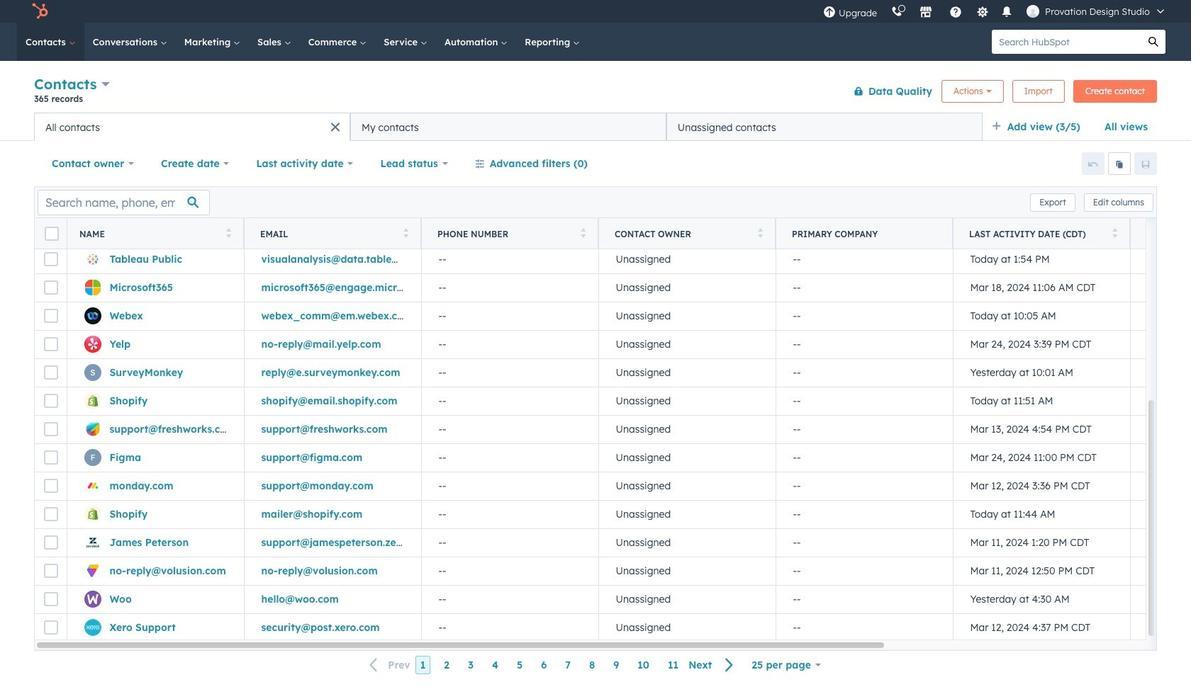 Task type: describe. For each thing, give the bounding box(es) containing it.
Search HubSpot search field
[[992, 30, 1142, 54]]

Search name, phone, email addresses, or company search field
[[38, 190, 210, 215]]

2 press to sort. image from the left
[[403, 228, 409, 238]]

2 press to sort. element from the left
[[403, 228, 409, 240]]

marketplaces image
[[920, 6, 933, 19]]

james peterson image
[[1027, 5, 1040, 18]]

4 press to sort. element from the left
[[758, 228, 763, 240]]

1 press to sort. image from the left
[[226, 228, 231, 238]]



Task type: locate. For each thing, give the bounding box(es) containing it.
banner
[[34, 73, 1157, 113]]

3 press to sort. image from the left
[[1112, 228, 1118, 238]]

0 horizontal spatial press to sort. image
[[226, 228, 231, 238]]

1 press to sort. image from the left
[[580, 228, 586, 238]]

1 horizontal spatial press to sort. image
[[758, 228, 763, 238]]

column header
[[776, 218, 954, 250]]

2 horizontal spatial press to sort. image
[[1112, 228, 1118, 238]]

1 press to sort. element from the left
[[226, 228, 231, 240]]

1 horizontal spatial press to sort. image
[[403, 228, 409, 238]]

2 press to sort. image from the left
[[758, 228, 763, 238]]

3 press to sort. element from the left
[[580, 228, 586, 240]]

press to sort. element
[[226, 228, 231, 240], [403, 228, 409, 240], [580, 228, 586, 240], [758, 228, 763, 240], [1112, 228, 1118, 240]]

press to sort. image
[[226, 228, 231, 238], [403, 228, 409, 238]]

5 press to sort. element from the left
[[1112, 228, 1118, 240]]

0 horizontal spatial press to sort. image
[[580, 228, 586, 238]]

pagination navigation
[[361, 657, 743, 675]]

press to sort. image
[[580, 228, 586, 238], [758, 228, 763, 238], [1112, 228, 1118, 238]]

menu
[[816, 0, 1174, 23]]



Task type: vqa. For each thing, say whether or not it's contained in the screenshot.
TO
no



